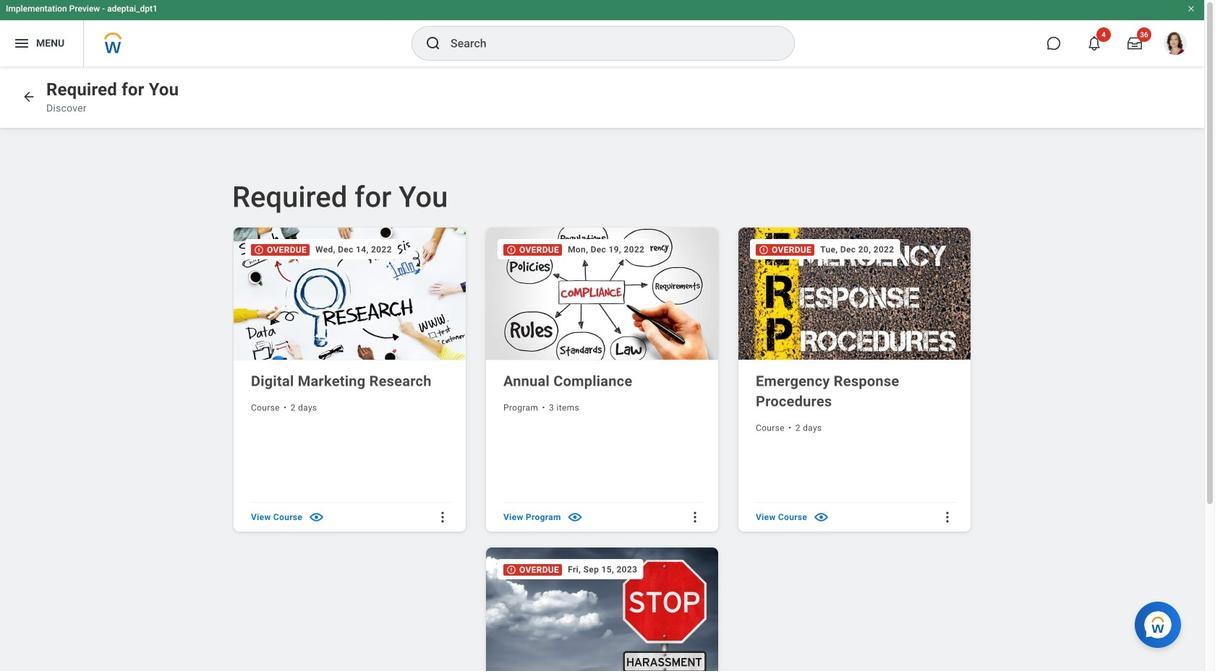Task type: locate. For each thing, give the bounding box(es) containing it.
1 horizontal spatial exclamation circle image
[[759, 245, 769, 255]]

profile logan mcneil image
[[1164, 32, 1187, 58]]

search image
[[425, 35, 442, 52]]

exclamation circle image for "workplace harassment & discrimination" image
[[506, 565, 516, 576]]

arrow left image
[[22, 90, 36, 104]]

2 exclamation circle image from the top
[[506, 565, 516, 576]]

1 visible image from the left
[[308, 509, 325, 526]]

exclamation circle image
[[506, 245, 516, 255], [506, 565, 516, 576]]

1 related actions vertical image from the left
[[435, 511, 450, 525]]

0 horizontal spatial visible image
[[308, 509, 325, 526]]

1 horizontal spatial visible image
[[813, 509, 830, 526]]

exclamation circle image for emergency response procedures image
[[759, 245, 769, 255]]

exclamation circle image for annual compliance image
[[506, 245, 516, 255]]

2 exclamation circle image from the left
[[759, 245, 769, 255]]

banner
[[0, 0, 1204, 67]]

digital marketing research image
[[234, 228, 469, 361]]

0 horizontal spatial related actions vertical image
[[435, 511, 450, 525]]

related actions vertical image
[[435, 511, 450, 525], [688, 511, 702, 525]]

emergency response procedures image
[[738, 228, 974, 361]]

0 horizontal spatial exclamation circle image
[[254, 245, 264, 255]]

exclamation circle image
[[254, 245, 264, 255], [759, 245, 769, 255]]

0 vertical spatial exclamation circle image
[[506, 245, 516, 255]]

workplace harassment & discrimination image
[[486, 548, 721, 672]]

1 horizontal spatial related actions vertical image
[[688, 511, 702, 525]]

exclamation circle image for digital marketing research "image"
[[254, 245, 264, 255]]

visible image
[[308, 509, 325, 526], [813, 509, 830, 526]]

1 vertical spatial exclamation circle image
[[506, 565, 516, 576]]

1 exclamation circle image from the left
[[254, 245, 264, 255]]

1 exclamation circle image from the top
[[506, 245, 516, 255]]

2 related actions vertical image from the left
[[688, 511, 702, 525]]

2 visible image from the left
[[813, 509, 830, 526]]



Task type: describe. For each thing, give the bounding box(es) containing it.
related actions vertical image for visible icon
[[688, 511, 702, 525]]

visible image
[[567, 509, 583, 526]]

notifications large image
[[1087, 36, 1102, 51]]

Search Workday  search field
[[451, 27, 765, 59]]

visible image for digital marketing research "image"
[[308, 509, 325, 526]]

close environment banner image
[[1187, 4, 1196, 13]]

related actions vertical image for digital marketing research "image" visible image
[[435, 511, 450, 525]]

annual compliance image
[[486, 228, 721, 361]]

justify image
[[13, 35, 30, 52]]

visible image for emergency response procedures image
[[813, 509, 830, 526]]

inbox large image
[[1128, 36, 1142, 51]]



Task type: vqa. For each thing, say whether or not it's contained in the screenshot.
arrow left image
yes



